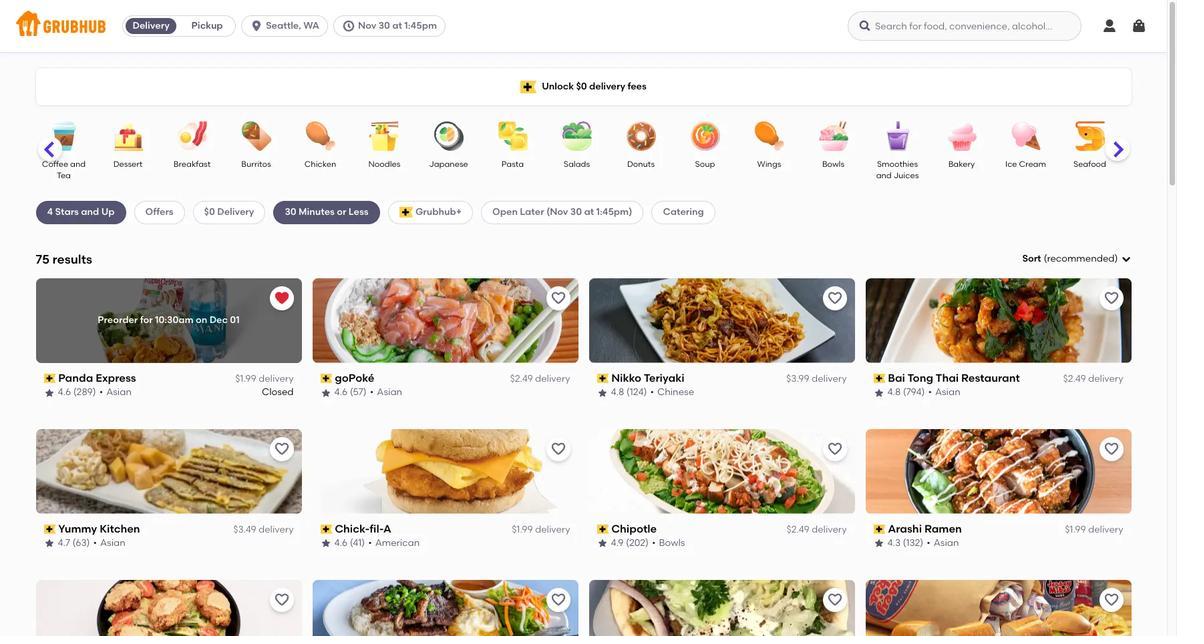 Task type: locate. For each thing, give the bounding box(es) containing it.
svg image
[[250, 19, 263, 33], [342, 19, 355, 33], [858, 19, 872, 33]]

2 horizontal spatial 30
[[570, 207, 582, 218]]

asian down ramen
[[934, 538, 959, 549]]

arashi ramen
[[888, 523, 962, 536]]

30 right nov on the left of page
[[379, 20, 390, 31]]

• for bai tong thai restaurant
[[928, 387, 932, 398]]

asian right (57)
[[377, 387, 402, 398]]

star icon image for chick-fil-a
[[320, 539, 331, 549]]

(289)
[[73, 387, 96, 398]]

4.8 (124)
[[611, 387, 647, 398]]

• for chipotle
[[652, 538, 656, 549]]

unlock
[[542, 81, 574, 92]]

0 vertical spatial $0
[[576, 81, 587, 92]]

svg image inside seattle, wa button
[[250, 19, 263, 33]]

1 horizontal spatial 4.8
[[888, 387, 901, 398]]

• right (202)
[[652, 538, 656, 549]]

subscription pass image left arashi
[[874, 525, 885, 534]]

star icon image left 4.8 (124)
[[597, 388, 608, 399]]

• for arashi ramen
[[927, 538, 931, 549]]

seafood image
[[1067, 122, 1113, 151]]

subscription pass image left panda
[[44, 374, 56, 384]]

svg image
[[1102, 18, 1118, 34], [1131, 18, 1147, 34], [1121, 254, 1131, 265]]

subscription pass image for bai
[[874, 374, 885, 384]]

delivery for yummy kitchen
[[259, 524, 294, 536]]

subscription pass image for nikko teriyaki
[[597, 374, 609, 384]]

dec
[[210, 315, 228, 326]]

4 stars and up
[[47, 207, 115, 218]]

and for smoothies and juices
[[876, 171, 892, 181]]

star icon image left 4.6 (41)
[[320, 539, 331, 549]]

at left 1:45pm) in the right of the page
[[584, 207, 594, 218]]

delivery for panda express
[[259, 374, 294, 385]]

and down smoothies
[[876, 171, 892, 181]]

at left 1:45pm
[[392, 20, 402, 31]]

delivery for chick-fil-a
[[535, 524, 570, 536]]

wings
[[757, 160, 781, 169]]

1 horizontal spatial delivery
[[217, 207, 254, 218]]

4.6
[[58, 387, 71, 398], [334, 387, 348, 398], [334, 538, 348, 549]]

1 horizontal spatial $1.99 delivery
[[512, 524, 570, 536]]

asian
[[106, 387, 132, 398], [377, 387, 402, 398], [935, 387, 961, 398], [100, 538, 125, 549], [934, 538, 959, 549]]

0 horizontal spatial grubhub plus flag logo image
[[399, 207, 413, 218]]

4.3
[[888, 538, 901, 549]]

star icon image left 4.7
[[44, 539, 54, 549]]

noodles image
[[361, 122, 408, 151]]

juices
[[894, 171, 919, 181]]

0 vertical spatial at
[[392, 20, 402, 31]]

star icon image left 4.6 (57)
[[320, 388, 331, 399]]

save this restaurant button for chipotle logo
[[823, 437, 847, 461]]

subscription pass image left 'chick-'
[[320, 525, 332, 534]]

• asian for bai
[[928, 387, 961, 398]]

nikko teriyaki logo image
[[589, 278, 855, 363]]

0 horizontal spatial 30
[[285, 207, 296, 218]]

2 horizontal spatial $1.99 delivery
[[1065, 524, 1123, 536]]

fil-
[[370, 523, 383, 536]]

and
[[70, 160, 86, 169], [876, 171, 892, 181], [81, 207, 99, 218]]

save this restaurant image for pho vina burien logo
[[550, 592, 566, 608]]

star icon image
[[44, 388, 54, 399], [320, 388, 331, 399], [597, 388, 608, 399], [874, 388, 884, 399], [44, 539, 54, 549], [320, 539, 331, 549], [597, 539, 608, 549], [874, 539, 884, 549]]

arashi ramen logo image
[[866, 429, 1131, 514]]

30 left minutes
[[285, 207, 296, 218]]

grubhub plus flag logo image left grubhub+
[[399, 207, 413, 218]]

$1.99 for chick-fil-a
[[512, 524, 533, 536]]

at inside button
[[392, 20, 402, 31]]

grubhub+
[[415, 207, 462, 218]]

4.7
[[58, 538, 70, 549]]

bai tong thai restaurant logo image
[[866, 278, 1131, 363]]

pickup
[[191, 20, 223, 31]]

smoothies
[[877, 160, 918, 169]]

chicken
[[304, 160, 336, 169]]

subscription pass image for yummy kitchen
[[44, 525, 56, 534]]

• right (63)
[[93, 538, 97, 549]]

• right (41) at the bottom left
[[368, 538, 372, 549]]

and for coffee and tea
[[70, 160, 86, 169]]

svg image inside nov 30 at 1:45pm button
[[342, 19, 355, 33]]

salads image
[[554, 122, 600, 151]]

saved restaurant image
[[274, 290, 290, 307]]

1 horizontal spatial grubhub plus flag logo image
[[521, 81, 537, 93]]

2 horizontal spatial $1.99
[[1065, 524, 1086, 536]]

subscription pass image left nikko
[[597, 374, 609, 384]]

1 horizontal spatial bowls
[[822, 160, 845, 169]]

• asian down yummy kitchen at bottom
[[93, 538, 125, 549]]

and inside smoothies and juices
[[876, 171, 892, 181]]

save this restaurant button
[[546, 286, 570, 311], [823, 286, 847, 311], [1099, 286, 1123, 311], [270, 437, 294, 461], [546, 437, 570, 461], [823, 437, 847, 461], [1099, 437, 1123, 461], [270, 588, 294, 612], [546, 588, 570, 612], [823, 588, 847, 612], [1099, 588, 1123, 612]]

save this restaurant image for nikko teriyaki
[[827, 290, 843, 307]]

• right (57)
[[370, 387, 374, 398]]

chinese
[[657, 387, 694, 398]]

star icon image for bai tong thai restaurant
[[874, 388, 884, 399]]

1:45pm)
[[596, 207, 632, 218]]

save this restaurant button for gopoké logo
[[546, 286, 570, 311]]

$1.99 for panda express
[[235, 374, 256, 385]]

$2.49 delivery
[[510, 374, 570, 385], [1063, 374, 1123, 385], [787, 524, 847, 536]]

express
[[96, 372, 136, 385]]

1 horizontal spatial 30
[[379, 20, 390, 31]]

• chinese
[[650, 387, 694, 398]]

1 horizontal spatial $1.99
[[512, 524, 533, 536]]

• asian down ramen
[[927, 538, 959, 549]]

delivery
[[589, 81, 625, 92], [259, 374, 294, 385], [535, 374, 570, 385], [812, 374, 847, 385], [1088, 374, 1123, 385], [259, 524, 294, 536], [535, 524, 570, 536], [812, 524, 847, 536], [1088, 524, 1123, 536]]

gopoké logo image
[[312, 278, 578, 363]]

and up tea
[[70, 160, 86, 169]]

1 vertical spatial bowls
[[659, 538, 685, 549]]

asian down thai
[[935, 387, 961, 398]]

0 vertical spatial and
[[70, 160, 86, 169]]

0 horizontal spatial $0
[[204, 207, 215, 218]]

0 horizontal spatial at
[[392, 20, 402, 31]]

2 horizontal spatial subscription pass image
[[874, 374, 885, 384]]

delivery inside 'button'
[[133, 20, 170, 31]]

0 horizontal spatial $2.49 delivery
[[510, 374, 570, 385]]

$1.99
[[235, 374, 256, 385], [512, 524, 533, 536], [1065, 524, 1086, 536]]

• asian for arashi
[[927, 538, 959, 549]]

(132)
[[903, 538, 923, 549]]

pasta image
[[489, 122, 536, 151]]

1 horizontal spatial subscription pass image
[[597, 525, 609, 534]]

subscription pass image left gopoké
[[320, 374, 332, 384]]

(124)
[[626, 387, 647, 398]]

wa
[[303, 20, 319, 31]]

bakery
[[948, 160, 975, 169]]

4.3 (132)
[[888, 538, 923, 549]]

1 horizontal spatial $2.49 delivery
[[787, 524, 847, 536]]

save this restaurant image
[[550, 290, 566, 307], [827, 290, 843, 307], [1103, 290, 1119, 307], [550, 441, 566, 457], [1103, 441, 1119, 457], [274, 592, 290, 608], [827, 592, 843, 608]]

donuts image
[[618, 122, 664, 151]]

subscription pass image
[[874, 374, 885, 384], [320, 525, 332, 534], [597, 525, 609, 534]]

None field
[[1022, 253, 1131, 266]]

star icon image left 4.3
[[874, 539, 884, 549]]

ice cream image
[[1002, 122, 1049, 151]]

$2.49
[[510, 374, 533, 385], [1063, 374, 1086, 385], [787, 524, 809, 536]]

seattle,
[[266, 20, 301, 31]]

4.6 (289)
[[58, 387, 96, 398]]

and left up
[[81, 207, 99, 218]]

at
[[392, 20, 402, 31], [584, 207, 594, 218]]

1 vertical spatial $0
[[204, 207, 215, 218]]

chipotle logo image
[[589, 429, 855, 514]]

coffee and tea image
[[40, 122, 87, 151]]

• down arashi ramen
[[927, 538, 931, 549]]

0 horizontal spatial svg image
[[250, 19, 263, 33]]

$2.49 for chipotle
[[787, 524, 809, 536]]

3 svg image from the left
[[858, 19, 872, 33]]

$2.49 delivery for chipotle
[[787, 524, 847, 536]]

bowls right (202)
[[659, 538, 685, 549]]

bai
[[888, 372, 905, 385]]

grubhub plus flag logo image
[[521, 81, 537, 93], [399, 207, 413, 218]]

teriyaki
[[644, 372, 685, 385]]

• for chick-fil-a
[[368, 538, 372, 549]]

2 horizontal spatial $2.49
[[1063, 374, 1086, 385]]

2 horizontal spatial svg image
[[858, 19, 872, 33]]

delivery button
[[123, 15, 179, 37]]

seattle, wa
[[266, 20, 319, 31]]

recommended
[[1047, 253, 1115, 265]]

$0 right unlock
[[576, 81, 587, 92]]

• asian for yummy
[[93, 538, 125, 549]]

delivery
[[133, 20, 170, 31], [217, 207, 254, 218]]

donuts
[[627, 160, 655, 169]]

30 right (nov
[[570, 207, 582, 218]]

2 svg image from the left
[[342, 19, 355, 33]]

0 vertical spatial delivery
[[133, 20, 170, 31]]

4.8 down nikko
[[611, 387, 624, 398]]

• down 'nikko teriyaki'
[[650, 387, 654, 398]]

2 horizontal spatial $2.49 delivery
[[1063, 374, 1123, 385]]

nikko teriyaki
[[611, 372, 685, 385]]

1 horizontal spatial svg image
[[342, 19, 355, 33]]

4.6 left (57)
[[334, 387, 348, 398]]

1 4.8 from the left
[[611, 387, 624, 398]]

1 vertical spatial and
[[876, 171, 892, 181]]

75
[[36, 252, 50, 267]]

subscription pass image left bai
[[874, 374, 885, 384]]

0 horizontal spatial delivery
[[133, 20, 170, 31]]

chick-
[[335, 523, 370, 536]]

1 horizontal spatial $2.49
[[787, 524, 809, 536]]

delivery left pickup
[[133, 20, 170, 31]]

burritos image
[[233, 122, 280, 151]]

4.6 down panda
[[58, 387, 71, 398]]

sort ( recommended )
[[1022, 253, 1118, 265]]

• right (794)
[[928, 387, 932, 398]]

star icon image left 4.8 (794)
[[874, 388, 884, 399]]

open later (nov 30 at 1:45pm)
[[492, 207, 632, 218]]

(57)
[[350, 387, 367, 398]]

$0 right offers
[[204, 207, 215, 218]]

1 horizontal spatial at
[[584, 207, 594, 218]]

1 vertical spatial grubhub plus flag logo image
[[399, 207, 413, 218]]

delivery down burritos
[[217, 207, 254, 218]]

asian down kitchen
[[100, 538, 125, 549]]

pho vina burien logo image
[[312, 580, 578, 637]]

tong
[[908, 372, 933, 385]]

bowls down the bowls image
[[822, 160, 845, 169]]

• asian down thai
[[928, 387, 961, 398]]

save this restaurant button for snack gyro logo
[[823, 588, 847, 612]]

grubhub plus flag logo image for grubhub+
[[399, 207, 413, 218]]

$3.99 delivery
[[786, 374, 847, 385]]

for
[[140, 315, 153, 326]]

0 horizontal spatial $1.99
[[235, 374, 256, 385]]

$1.99 delivery for panda express
[[235, 374, 294, 385]]

a
[[383, 523, 391, 536]]

0 horizontal spatial 4.8
[[611, 387, 624, 398]]

save this restaurant button for kizuki ramen & izakaya logo
[[270, 588, 294, 612]]

asian for yummy
[[100, 538, 125, 549]]

stars
[[55, 207, 79, 218]]

$1.99 delivery for chick-fil-a
[[512, 524, 570, 536]]

preorder for 10:30am on dec 01
[[98, 315, 240, 326]]

4.8 down bai
[[888, 387, 901, 398]]

0 horizontal spatial $2.49
[[510, 374, 533, 385]]

1 svg image from the left
[[250, 19, 263, 33]]

delivery for gopoké
[[535, 374, 570, 385]]

star icon image for nikko teriyaki
[[597, 388, 608, 399]]

0 vertical spatial grubhub plus flag logo image
[[521, 81, 537, 93]]

save this restaurant button for pho vina burien logo
[[546, 588, 570, 612]]

4.6 left (41) at the bottom left
[[334, 538, 348, 549]]

subscription pass image left chipotle
[[597, 525, 609, 534]]

2 4.8 from the left
[[888, 387, 901, 398]]

• asian
[[99, 387, 132, 398], [370, 387, 402, 398], [928, 387, 961, 398], [93, 538, 125, 549], [927, 538, 959, 549]]

(794)
[[903, 387, 925, 398]]

bowls
[[822, 160, 845, 169], [659, 538, 685, 549]]

and inside coffee and tea
[[70, 160, 86, 169]]

0 horizontal spatial subscription pass image
[[320, 525, 332, 534]]

subscription pass image
[[44, 374, 56, 384], [320, 374, 332, 384], [597, 374, 609, 384], [44, 525, 56, 534], [874, 525, 885, 534]]

star icon image left 4.9
[[597, 539, 608, 549]]

ice cream
[[1005, 160, 1046, 169]]

4.8
[[611, 387, 624, 398], [888, 387, 901, 398]]

4.6 for chick-fil-a
[[334, 538, 348, 549]]

save this restaurant image for bai tong thai restaurant
[[1103, 290, 1119, 307]]

1 vertical spatial at
[[584, 207, 594, 218]]

grubhub plus flag logo image left unlock
[[521, 81, 537, 93]]

0 horizontal spatial $1.99 delivery
[[235, 374, 294, 385]]

$1.99 delivery
[[235, 374, 294, 385], [512, 524, 570, 536], [1065, 524, 1123, 536]]

save this restaurant image
[[274, 441, 290, 457], [827, 441, 843, 457], [550, 592, 566, 608], [1103, 592, 1119, 608]]

10:30am
[[155, 315, 194, 326]]

closed
[[262, 387, 294, 398]]

minutes
[[299, 207, 335, 218]]

preorder
[[98, 315, 138, 326]]

save this restaurant image for chipotle logo
[[827, 441, 843, 457]]

chipotle
[[611, 523, 657, 536]]

subscription pass image left "yummy"
[[44, 525, 56, 534]]

$1.99 delivery for arashi ramen
[[1065, 524, 1123, 536]]

star icon image for gopoké
[[320, 388, 331, 399]]

dessert image
[[105, 122, 151, 151]]

1 vertical spatial delivery
[[217, 207, 254, 218]]

coffee and tea
[[42, 160, 86, 181]]

nov
[[358, 20, 376, 31]]



Task type: describe. For each thing, give the bounding box(es) containing it.
30 inside button
[[379, 20, 390, 31]]

cream
[[1019, 160, 1046, 169]]

asian for bai
[[935, 387, 961, 398]]

delivery for bai tong thai restaurant
[[1088, 374, 1123, 385]]

bai tong thai restaurant
[[888, 372, 1020, 385]]

(202)
[[626, 538, 649, 549]]

save this restaurant button for nikko teriyaki logo
[[823, 286, 847, 311]]

$2.49 delivery for bai tong thai restaurant
[[1063, 374, 1123, 385]]

yummy kitchen
[[58, 523, 140, 536]]

asian for arashi
[[934, 538, 959, 549]]

subscription pass image for chick-
[[320, 525, 332, 534]]

4.6 (57)
[[334, 387, 367, 398]]

breakfast image
[[169, 122, 215, 151]]

salads
[[564, 160, 590, 169]]

2 vertical spatial and
[[81, 207, 99, 218]]

subscription pass image for arashi ramen
[[874, 525, 885, 534]]

• bowls
[[652, 538, 685, 549]]

saved restaurant button
[[270, 286, 294, 311]]

delivery for chipotle
[[812, 524, 847, 536]]

none field containing sort
[[1022, 253, 1131, 266]]

$2.49 for bai tong thai restaurant
[[1063, 374, 1086, 385]]

chick-fil-a
[[335, 523, 391, 536]]

tea
[[57, 171, 71, 181]]

delivery for nikko teriyaki
[[812, 374, 847, 385]]

01
[[230, 315, 240, 326]]

4.8 for nikko teriyaki
[[611, 387, 624, 398]]

)
[[1115, 253, 1118, 265]]

pasta
[[502, 160, 524, 169]]

unlock $0 delivery fees
[[542, 81, 647, 92]]

save this restaurant button for arashi ramen logo
[[1099, 437, 1123, 461]]

yummy
[[58, 523, 97, 536]]

later
[[520, 207, 544, 218]]

chicken image
[[297, 122, 344, 151]]

japanese
[[429, 160, 468, 169]]

• american
[[368, 538, 420, 549]]

$0 delivery
[[204, 207, 254, 218]]

• down panda express
[[99, 387, 103, 398]]

nikko
[[611, 372, 641, 385]]

save this restaurant image for arashi ramen
[[1103, 441, 1119, 457]]

Search for food, convenience, alcohol... search field
[[848, 11, 1082, 41]]

• for gopoké
[[370, 387, 374, 398]]

save this restaurant image for chick-fil-a
[[550, 441, 566, 457]]

nov 30 at 1:45pm
[[358, 20, 437, 31]]

american
[[375, 538, 420, 549]]

noodles
[[369, 160, 400, 169]]

4.9
[[611, 538, 624, 549]]

4.9 (202)
[[611, 538, 649, 549]]

offers
[[145, 207, 173, 218]]

star icon image left the 4.6 (289)
[[44, 388, 54, 399]]

star icon image for yummy kitchen
[[44, 539, 54, 549]]

1:45pm
[[404, 20, 437, 31]]

star icon image for arashi ramen
[[874, 539, 884, 549]]

(
[[1044, 253, 1047, 265]]

results
[[52, 252, 92, 267]]

$1.99 for arashi ramen
[[1065, 524, 1086, 536]]

yummy kitchen logo image
[[36, 429, 302, 514]]

save this restaurant button for chick-fil-a logo
[[546, 437, 570, 461]]

burritos
[[241, 160, 271, 169]]

30 minutes or less
[[285, 207, 369, 218]]

$3.49 delivery
[[233, 524, 294, 536]]

open
[[492, 207, 518, 218]]

asian down express
[[106, 387, 132, 398]]

kitchen
[[100, 523, 140, 536]]

0 vertical spatial bowls
[[822, 160, 845, 169]]

save this restaurant button for yummy kitchen logo
[[270, 437, 294, 461]]

on
[[196, 315, 207, 326]]

seafood
[[1074, 160, 1106, 169]]

4.7 (63)
[[58, 538, 90, 549]]

• asian right (57)
[[370, 387, 402, 398]]

• for nikko teriyaki
[[650, 387, 654, 398]]

grubhub plus flag logo image for unlock $0 delivery fees
[[521, 81, 537, 93]]

4.8 (794)
[[888, 387, 925, 398]]

save this restaurant image for yummy kitchen logo
[[274, 441, 290, 457]]

star icon image for chipotle
[[597, 539, 608, 549]]

wings image
[[746, 122, 793, 151]]

• for yummy kitchen
[[93, 538, 97, 549]]

save this restaurant button for the bai tong thai restaurant logo
[[1099, 286, 1123, 311]]

main navigation navigation
[[0, 0, 1167, 52]]

delivery for arashi ramen
[[1088, 524, 1123, 536]]

bowls image
[[810, 122, 857, 151]]

panda express
[[58, 372, 136, 385]]

pickup button
[[179, 15, 235, 37]]

(nov
[[546, 207, 568, 218]]

soup
[[695, 160, 715, 169]]

ice
[[1005, 160, 1017, 169]]

smoothies and juices
[[876, 160, 919, 181]]

kizuki ramen & izakaya logo image
[[36, 580, 302, 637]]

(41)
[[350, 538, 365, 549]]

(63)
[[72, 538, 90, 549]]

1 horizontal spatial $0
[[576, 81, 587, 92]]

save this restaurant image for gopoké
[[550, 290, 566, 307]]

svg image for seattle, wa
[[250, 19, 263, 33]]

save this restaurant button for jersey mike's logo
[[1099, 588, 1123, 612]]

fees
[[628, 81, 647, 92]]

4.8 for bai tong thai restaurant
[[888, 387, 901, 398]]

0 horizontal spatial bowls
[[659, 538, 685, 549]]

ramen
[[925, 523, 962, 536]]

$2.49 for gopoké
[[510, 374, 533, 385]]

4.6 (41)
[[334, 538, 365, 549]]

up
[[101, 207, 115, 218]]

seattle, wa button
[[241, 15, 333, 37]]

restaurant
[[961, 372, 1020, 385]]

• asian down express
[[99, 387, 132, 398]]

coffee
[[42, 160, 68, 169]]

nov 30 at 1:45pm button
[[333, 15, 451, 37]]

or
[[337, 207, 346, 218]]

japanese image
[[425, 122, 472, 151]]

dessert
[[113, 160, 142, 169]]

save this restaurant image for jersey mike's logo
[[1103, 592, 1119, 608]]

$3.49
[[233, 524, 256, 536]]

75 results
[[36, 252, 92, 267]]

4.6 for gopoké
[[334, 387, 348, 398]]

sort
[[1022, 253, 1041, 265]]

svg image inside "field"
[[1121, 254, 1131, 265]]

svg image for nov 30 at 1:45pm
[[342, 19, 355, 33]]

smoothies and juices image
[[874, 122, 921, 151]]

snack gyro logo image
[[589, 580, 855, 637]]

less
[[349, 207, 369, 218]]

breakfast
[[174, 160, 211, 169]]

catering
[[663, 207, 704, 218]]

thai
[[936, 372, 959, 385]]

gopoké
[[335, 372, 374, 385]]

subscription pass image for panda express
[[44, 374, 56, 384]]

$2.49 delivery for gopoké
[[510, 374, 570, 385]]

bakery image
[[938, 122, 985, 151]]

soup image
[[682, 122, 729, 151]]

panda
[[58, 372, 93, 385]]

jersey mike's logo image
[[866, 580, 1131, 637]]

arashi
[[888, 523, 922, 536]]

subscription pass image for gopoké
[[320, 374, 332, 384]]

chick-fil-a logo image
[[312, 429, 578, 514]]



Task type: vqa. For each thing, say whether or not it's contained in the screenshot.
Saved restaurants
no



